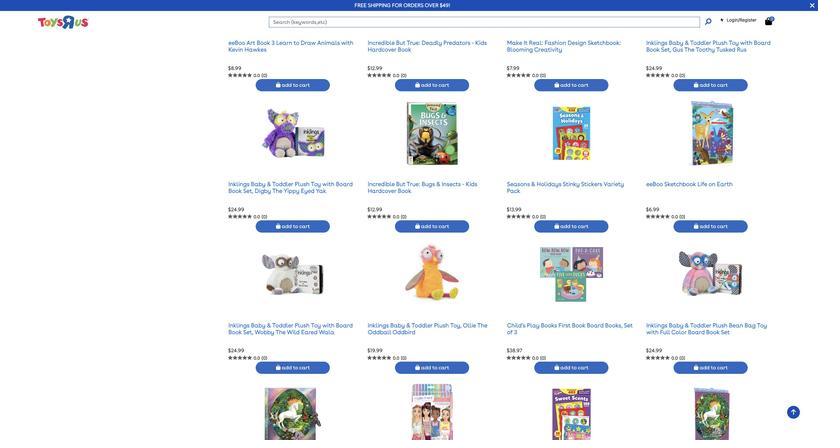 Task type: vqa. For each thing, say whether or not it's contained in the screenshot.
the label?
no



Task type: locate. For each thing, give the bounding box(es) containing it.
color
[[672, 329, 687, 336]]

make it real: fashion design sketchbook: blooming creativity image
[[539, 0, 604, 24]]

baby
[[669, 39, 684, 46], [251, 181, 266, 187], [251, 322, 266, 329], [390, 322, 405, 329], [669, 322, 684, 329]]

plush
[[713, 39, 728, 46], [295, 181, 310, 187], [295, 322, 310, 329], [434, 322, 449, 329], [713, 322, 728, 329]]

plush up tusked
[[713, 39, 728, 46]]

set, inside inklings baby & toddler plush toy with board book set, gus the toothy tusked rus
[[661, 46, 672, 53]]

plush left toy,
[[434, 322, 449, 329]]

1 vertical spatial but
[[396, 181, 406, 187]]

baby up gus
[[669, 39, 684, 46]]

toys r us image
[[38, 15, 89, 30]]

inklings baby & toddler plush toy with board book set, wobby the wild eared wala link
[[229, 322, 353, 336]]

inklings inside inklings baby & toddler plush toy with board book set, digby the yippy eyed yak
[[229, 181, 250, 187]]

seasons & holidays stinky stickers  variety pack
[[507, 181, 624, 194]]

the for inklings baby & toddler plush toy with board book set, gus the toothy tusked rus
[[685, 46, 695, 53]]

earth
[[717, 181, 733, 187]]

true: left deadly
[[407, 39, 420, 46]]

art
[[247, 39, 255, 46]]

1 vertical spatial set
[[721, 329, 730, 336]]

board for inklings baby & toddler plush toy with board book set, digby the yippy eyed yak
[[336, 181, 353, 187]]

toddler inside inklings baby & toddler plush toy with board book set, gus the toothy tusked rus
[[690, 39, 712, 46]]

life
[[698, 181, 708, 187]]

baby for inklings baby & toddler plush toy with board book set, gus the toothy tusked rus
[[669, 39, 684, 46]]

book inside inklings baby & toddler plush toy with board book set, wobby the wild eared wala
[[229, 329, 242, 336]]

inklings inside inklings baby & toddler plush toy with board book set, gus the toothy tusked rus
[[647, 39, 668, 46]]

baby up digby
[[251, 181, 266, 187]]

0 vertical spatial kids
[[476, 39, 487, 46]]

toy inside inklings baby & toddler plush bean bag toy with full color board book set
[[757, 322, 767, 329]]

the for inklings baby & toddler plush toy with board book set, digby the yippy eyed yak
[[272, 188, 282, 194]]

toy right bag
[[757, 322, 767, 329]]

1 horizontal spatial 3
[[514, 329, 518, 336]]

plush up eared
[[295, 322, 310, 329]]

plush for rus
[[713, 39, 728, 46]]

0 horizontal spatial -
[[462, 181, 465, 187]]

ollie
[[463, 322, 476, 329]]

add
[[282, 82, 292, 88], [421, 82, 431, 88], [561, 82, 571, 88], [700, 82, 710, 88], [282, 223, 292, 229], [421, 223, 431, 229], [561, 223, 571, 229], [700, 223, 710, 229], [282, 365, 292, 371], [421, 365, 431, 371], [561, 365, 571, 371], [700, 365, 710, 371]]

1 horizontal spatial -
[[472, 39, 474, 46]]

baby inside inklings baby & toddler plush bean bag toy with full color board book set
[[669, 322, 684, 329]]

the
[[685, 46, 695, 53], [272, 188, 282, 194], [478, 322, 488, 329], [276, 329, 286, 336]]

inklings for inklings baby & toddler plush toy with board book set, wobby the wild eared wala
[[229, 322, 250, 329]]

true: left bugs
[[407, 181, 420, 187]]

plush inside inklings baby & toddler plush toy with board book set, gus the toothy tusked rus
[[713, 39, 728, 46]]

1 horizontal spatial eeboo
[[647, 181, 663, 187]]

toddler for wala
[[272, 322, 293, 329]]

- right insects
[[462, 181, 465, 187]]

add to cart
[[281, 82, 310, 88], [420, 82, 449, 88], [559, 82, 589, 88], [699, 82, 728, 88], [281, 223, 310, 229], [420, 223, 449, 229], [559, 223, 589, 229], [699, 223, 728, 229], [281, 365, 310, 371], [420, 365, 449, 371], [559, 365, 589, 371], [699, 365, 728, 371]]

incredible but true: deadly predators - kids hardcover book link
[[368, 39, 487, 53]]

kids down enter keyword or item no. search box
[[476, 39, 487, 46]]

0 horizontal spatial 3
[[272, 39, 275, 46]]

1 but from the top
[[396, 39, 406, 46]]

set
[[624, 322, 633, 329], [721, 329, 730, 336]]

1 $12.99 from the top
[[368, 65, 382, 71]]

but inside incredible but true: bugs & insects - kids hardcover book
[[396, 181, 406, 187]]

1 vertical spatial eeboo
[[647, 181, 663, 187]]

book inside child's play books first book board books, set of 3
[[572, 322, 586, 329]]

baby up wobby
[[251, 322, 266, 329]]

baby up oddbird
[[390, 322, 405, 329]]

0 vertical spatial but
[[396, 39, 406, 46]]

with up the wala
[[322, 322, 335, 329]]

set, inside inklings baby & toddler plush toy with board book set, wobby the wild eared wala
[[243, 329, 253, 336]]

& for inklings baby & toddler plush toy with board book set, digby the yippy eyed yak
[[267, 181, 271, 187]]

& for inklings baby & toddler plush toy, ollie the oddball oddbird
[[406, 322, 410, 329]]

the inside "inklings baby & toddler plush toy, ollie the oddball oddbird"
[[478, 322, 488, 329]]

& for inklings baby & toddler plush toy with board book set, gus the toothy tusked rus
[[685, 39, 689, 46]]

eeboo inside eeboo art book 3 learn to draw animals with kevin hawkes
[[229, 39, 245, 46]]

set, left wobby
[[243, 329, 253, 336]]

incredible but true: deadly predators - kids hardcover book
[[368, 39, 487, 53]]

kids
[[476, 39, 487, 46], [466, 181, 478, 187]]

shopping bag image
[[766, 17, 772, 25], [276, 82, 281, 88], [415, 82, 420, 88], [694, 82, 699, 88], [276, 224, 281, 229], [555, 224, 559, 229], [276, 365, 281, 370], [415, 365, 420, 370], [694, 365, 699, 370]]

eeboo sketchbook  life on earth
[[647, 181, 733, 187]]

set right books,
[[624, 322, 633, 329]]

2 $12.99 from the top
[[368, 206, 382, 212]]

baby inside "inklings baby & toddler plush toy, ollie the oddball oddbird"
[[390, 322, 405, 329]]

eeboo sketchbook  life on earth image
[[679, 101, 744, 166]]

shopping bag image inside 0 link
[[766, 17, 772, 25]]

board inside inklings baby & toddler plush toy with board book set, digby the yippy eyed yak
[[336, 181, 353, 187]]

1 vertical spatial kids
[[466, 181, 478, 187]]

with for inklings baby & toddler plush toy with board book set, wobby the wild eared wala
[[322, 322, 335, 329]]

0 horizontal spatial eeboo
[[229, 39, 245, 46]]

to inside eeboo art book 3 learn to draw animals with kevin hawkes
[[294, 39, 299, 46]]

incredible inside incredible but true: bugs & insects - kids hardcover book
[[368, 181, 395, 187]]

with inside eeboo art book 3 learn to draw animals with kevin hawkes
[[341, 39, 354, 46]]

with up yak
[[322, 181, 335, 187]]

2 vertical spatial set,
[[243, 329, 253, 336]]

baby up "color"
[[669, 322, 684, 329]]

0 vertical spatial true:
[[407, 39, 420, 46]]

gus
[[673, 46, 683, 53]]

$13.99
[[507, 206, 522, 212]]

1 vertical spatial hardcover
[[368, 188, 397, 194]]

make it real: fashion design sketchbook: blooming vibes image
[[400, 384, 465, 440]]

board inside inklings baby & toddler plush toy with board book set, wobby the wild eared wala
[[336, 322, 353, 329]]

set,
[[661, 46, 672, 53], [243, 188, 253, 194], [243, 329, 253, 336]]

baby for inklings baby & toddler plush toy with board book set, digby the yippy eyed yak
[[251, 181, 266, 187]]

the left wild
[[276, 329, 286, 336]]

inklings for inklings baby & toddler plush toy with board book set, gus the toothy tusked rus
[[647, 39, 668, 46]]

$19.99
[[368, 348, 383, 354]]

kids right insects
[[466, 181, 478, 187]]

the inside inklings baby & toddler plush toy with board book set, digby the yippy eyed yak
[[272, 188, 282, 194]]

make it real: fashion design sketchbook: blooming creativity link
[[507, 39, 621, 53]]

3
[[272, 39, 275, 46], [514, 329, 518, 336]]

0 vertical spatial set
[[624, 322, 633, 329]]

board
[[754, 39, 771, 46], [336, 181, 353, 187], [336, 322, 353, 329], [587, 322, 604, 329], [688, 329, 705, 336]]

0 vertical spatial hardcover
[[368, 46, 397, 53]]

child's play books first book board books, set of 3 image
[[539, 242, 604, 307]]

inklings baby & toddler plush toy with board book set, gus the toothy tusked rus link
[[647, 39, 771, 53]]

true: for deadly
[[407, 39, 420, 46]]

& inside inklings baby & toddler plush bean bag toy with full color board book set
[[685, 322, 689, 329]]

plush left bean
[[713, 322, 728, 329]]

0 vertical spatial $12.99
[[368, 65, 382, 71]]

$6.99
[[646, 206, 660, 212]]

with
[[341, 39, 354, 46], [740, 39, 753, 46], [322, 181, 335, 187], [322, 322, 335, 329], [647, 329, 659, 336]]

baby inside inklings baby & toddler plush toy with board book set, wobby the wild eared wala
[[251, 322, 266, 329]]

inklings baby & toddler plush toy, ollie the oddball oddbird image
[[400, 242, 465, 307]]

the inside inklings baby & toddler plush toy with board book set, gus the toothy tusked rus
[[685, 46, 695, 53]]

1 horizontal spatial set
[[721, 329, 730, 336]]

1 hardcover from the top
[[368, 46, 397, 53]]

1 vertical spatial true:
[[407, 181, 420, 187]]

set, for wobby
[[243, 329, 253, 336]]

book inside incredible but true: bugs & insects - kids hardcover book
[[398, 188, 411, 194]]

eeboo up $6.99 at the top of page
[[647, 181, 663, 187]]

incredible but true: deadly predators - kids hardcover book image
[[400, 0, 465, 24]]

learn
[[276, 39, 292, 46]]

inklings baby & toddler plush toy with board book set, gus the toothy tusked rus
[[647, 39, 771, 53]]

3 left learn
[[272, 39, 275, 46]]

plush inside inklings baby & toddler plush toy with board book set, wobby the wild eared wala
[[295, 322, 310, 329]]

make it real: fashion design sketchbook: blooming creativity
[[507, 39, 621, 53]]

inklings inside inklings baby & toddler plush bean bag toy with full color board book set
[[647, 322, 668, 329]]

2 but from the top
[[396, 181, 406, 187]]

with inside inklings baby & toddler plush toy with board book set, gus the toothy tusked rus
[[740, 39, 753, 46]]

add to cart button
[[256, 79, 330, 91], [395, 79, 470, 91], [535, 79, 609, 91], [674, 79, 748, 91], [256, 220, 330, 233], [395, 220, 470, 233], [535, 220, 609, 233], [674, 220, 748, 233], [256, 362, 330, 374], [395, 362, 470, 374], [535, 362, 609, 374], [674, 362, 748, 374]]

rus
[[737, 46, 747, 53]]

kids inside incredible but true: deadly predators - kids hardcover book
[[476, 39, 487, 46]]

3 inside child's play books first book board books, set of 3
[[514, 329, 518, 336]]

shopping bag image
[[555, 82, 559, 88], [415, 224, 420, 229], [694, 224, 699, 229], [555, 365, 559, 370]]

2 true: from the top
[[407, 181, 420, 187]]

1 vertical spatial -
[[462, 181, 465, 187]]

1 true: from the top
[[407, 39, 420, 46]]

true: inside incredible but true: bugs & insects - kids hardcover book
[[407, 181, 420, 187]]

& inside inklings baby & toddler plush toy with board book set, digby the yippy eyed yak
[[267, 181, 271, 187]]

1 vertical spatial $12.99
[[368, 206, 382, 212]]

child's play books first book board books, set of 3 link
[[507, 322, 633, 336]]

with inside inklings baby & toddler plush toy with board book set, digby the yippy eyed yak
[[322, 181, 335, 187]]

0.0
[[254, 73, 260, 78], [393, 73, 400, 78], [532, 73, 539, 78], [672, 73, 678, 78], [254, 214, 260, 219], [393, 214, 400, 219], [532, 214, 539, 219], [672, 214, 678, 219], [254, 355, 260, 361], [393, 355, 400, 361], [532, 355, 539, 361], [672, 355, 678, 361]]

& inside inklings baby & toddler plush toy with board book set, gus the toothy tusked rus
[[685, 39, 689, 46]]

creativity
[[535, 46, 562, 53]]

true: inside incredible but true: deadly predators - kids hardcover book
[[407, 39, 420, 46]]

inklings for inklings baby & toddler plush bean bag toy with full color board book set
[[647, 322, 668, 329]]

with up rus
[[740, 39, 753, 46]]

books,
[[605, 322, 623, 329]]

& inside inklings baby & toddler plush toy with board book set, wobby the wild eared wala
[[267, 322, 271, 329]]

eeboo art book 3 learn to draw animals with kevin hawkes
[[229, 39, 354, 53]]

with inside inklings baby & toddler plush toy with board book set, wobby the wild eared wala
[[322, 322, 335, 329]]

kevin
[[229, 46, 243, 53]]

set, left digby
[[243, 188, 253, 194]]

hardcover
[[368, 46, 397, 53], [368, 188, 397, 194]]

toddler inside inklings baby & toddler plush toy with board book set, digby the yippy eyed yak
[[272, 181, 293, 187]]

eeboo up kevin
[[229, 39, 245, 46]]

incredible inside incredible but true: deadly predators - kids hardcover book
[[368, 39, 395, 46]]

shopping bag image for eeboo art book 3 learn to draw animals with kevin hawkes
[[276, 82, 281, 88]]

toddler inside "inklings baby & toddler plush toy, ollie the oddball oddbird"
[[412, 322, 433, 329]]

inklings inside inklings baby & toddler plush toy with board book set, wobby the wild eared wala
[[229, 322, 250, 329]]

inklings baby & toddler plush toy with board book set, digby the yippy eyed yak
[[229, 181, 353, 194]]

to
[[294, 39, 299, 46], [293, 82, 298, 88], [432, 82, 438, 88], [572, 82, 577, 88], [711, 82, 716, 88], [293, 223, 298, 229], [432, 223, 438, 229], [572, 223, 577, 229], [711, 223, 716, 229], [293, 365, 298, 371], [432, 365, 438, 371], [572, 365, 577, 371], [711, 365, 716, 371]]

inklings baby & toddler plush bean bag toy with full color board book set
[[647, 322, 767, 336]]

0 vertical spatial -
[[472, 39, 474, 46]]

set, inside inklings baby & toddler plush toy with board book set, digby the yippy eyed yak
[[243, 188, 253, 194]]

2 incredible from the top
[[368, 181, 395, 187]]

- right predators
[[472, 39, 474, 46]]

eeboo art book 3 learn to draw animals with kevin hawkes link
[[229, 39, 354, 53]]

seasons & holidays stinky stickers  variety pack image
[[539, 101, 604, 166]]

toy up yak
[[311, 181, 321, 187]]

$12.99
[[368, 65, 382, 71], [368, 206, 382, 212]]

toy for eyed
[[311, 181, 321, 187]]

but left bugs
[[396, 181, 406, 187]]

toy for tusked
[[729, 39, 739, 46]]

with right animals
[[341, 39, 354, 46]]

eeboo for eeboo sketchbook  life on earth
[[647, 181, 663, 187]]

0.0 (0)
[[254, 73, 267, 78], [393, 73, 407, 78], [532, 73, 546, 78], [672, 73, 685, 78], [254, 214, 267, 219], [393, 214, 407, 219], [532, 214, 546, 219], [672, 214, 685, 219], [254, 355, 267, 361], [393, 355, 407, 361], [532, 355, 546, 361], [672, 355, 685, 361]]

inklings baby & toddler plush toy with board book set, gus the toothy tusked rus image
[[679, 0, 744, 24]]

plush inside inklings baby & toddler plush toy with board book set, digby the yippy eyed yak
[[295, 181, 310, 187]]

holidays
[[537, 181, 562, 187]]

board inside child's play books first book board books, set of 3
[[587, 322, 604, 329]]

board inside inklings baby & toddler plush toy with board book set, gus the toothy tusked rus
[[754, 39, 771, 46]]

$38.97
[[507, 348, 523, 354]]

blooming
[[507, 46, 533, 53]]

1 vertical spatial set,
[[243, 188, 253, 194]]

baby inside inklings baby & toddler plush toy with board book set, gus the toothy tusked rus
[[669, 39, 684, 46]]

login/register
[[727, 17, 757, 23]]

incredible
[[368, 39, 395, 46], [368, 181, 395, 187]]

toy
[[729, 39, 739, 46], [311, 181, 321, 187], [311, 322, 321, 329], [757, 322, 767, 329]]

set, for gus
[[661, 46, 672, 53]]

plush inside inklings baby & toddler plush bean bag toy with full color board book set
[[713, 322, 728, 329]]

it
[[524, 39, 528, 46]]

inklings baby & toddler plush toy with board book set, digby the yippy eyed yak image
[[261, 101, 325, 166]]

inklings
[[647, 39, 668, 46], [229, 181, 250, 187], [229, 322, 250, 329], [368, 322, 389, 329], [647, 322, 668, 329]]

1 incredible from the top
[[368, 39, 395, 46]]

book
[[257, 39, 270, 46], [398, 46, 411, 53], [647, 46, 660, 53], [229, 188, 242, 194], [398, 188, 411, 194], [572, 322, 586, 329], [229, 329, 242, 336], [707, 329, 720, 336]]

for
[[392, 2, 402, 8]]

plush up the eyed
[[295, 181, 310, 187]]

shopping bag image for inklings baby & toddler plush bean bag toy with full color board book set
[[694, 365, 699, 370]]

the inside inklings baby & toddler plush toy with board book set, wobby the wild eared wala
[[276, 329, 286, 336]]

baby inside inklings baby & toddler plush toy with board book set, digby the yippy eyed yak
[[251, 181, 266, 187]]

baby for inklings baby & toddler plush toy, ollie the oddball oddbird
[[390, 322, 405, 329]]

3 right of
[[514, 329, 518, 336]]

0 vertical spatial set,
[[661, 46, 672, 53]]

true:
[[407, 39, 420, 46], [407, 181, 420, 187]]

set down bean
[[721, 329, 730, 336]]

book inside eeboo art book 3 learn to draw animals with kevin hawkes
[[257, 39, 270, 46]]

(0)
[[262, 73, 267, 78], [401, 73, 407, 78], [541, 73, 546, 78], [680, 73, 685, 78], [262, 214, 267, 219], [401, 214, 407, 219], [541, 214, 546, 219], [680, 214, 685, 219], [262, 355, 267, 361], [401, 355, 407, 361], [541, 355, 546, 361], [680, 355, 685, 361]]

with for inklings baby & toddler plush toy with board book set, gus the toothy tusked rus
[[740, 39, 753, 46]]

but left deadly
[[396, 39, 406, 46]]

0 vertical spatial eeboo
[[229, 39, 245, 46]]

1 vertical spatial 3
[[514, 329, 518, 336]]

0 vertical spatial incredible
[[368, 39, 395, 46]]

0 horizontal spatial set
[[624, 322, 633, 329]]

None search field
[[269, 17, 712, 27]]

incredible but true: bugs & insects - kids hardcover book link
[[368, 181, 478, 194]]

the left the yippy
[[272, 188, 282, 194]]

board for inklings baby & toddler plush toy with board book set, wobby the wild eared wala
[[336, 322, 353, 329]]

toy inside inklings baby & toddler plush toy with board book set, gus the toothy tusked rus
[[729, 39, 739, 46]]

1 vertical spatial incredible
[[368, 181, 395, 187]]

toy inside inklings baby & toddler plush toy with board book set, wobby the wild eared wala
[[311, 322, 321, 329]]

the right gus
[[685, 46, 695, 53]]

0 vertical spatial 3
[[272, 39, 275, 46]]

baby for inklings baby & toddler plush toy with board book set, wobby the wild eared wala
[[251, 322, 266, 329]]

& inside "inklings baby & toddler plush toy, ollie the oddball oddbird"
[[406, 322, 410, 329]]

toddler inside inklings baby & toddler plush toy with board book set, wobby the wild eared wala
[[272, 322, 293, 329]]

book inside inklings baby & toddler plush bean bag toy with full color board book set
[[707, 329, 720, 336]]

insects
[[442, 181, 461, 187]]

with left the full
[[647, 329, 659, 336]]

2 hardcover from the top
[[368, 188, 397, 194]]

& inside incredible but true: bugs & insects - kids hardcover book
[[436, 181, 441, 187]]

set, left gus
[[661, 46, 672, 53]]

but inside incredible but true: deadly predators - kids hardcover book
[[396, 39, 406, 46]]

the right ollie
[[478, 322, 488, 329]]

- inside incredible but true: bugs & insects - kids hardcover book
[[462, 181, 465, 187]]

inklings inside "inklings baby & toddler plush toy, ollie the oddball oddbird"
[[368, 322, 389, 329]]

stinky
[[563, 181, 580, 187]]

toy up eared
[[311, 322, 321, 329]]

toy up tusked
[[729, 39, 739, 46]]

toy inside inklings baby & toddler plush toy with board book set, digby the yippy eyed yak
[[311, 181, 321, 187]]

cart
[[299, 82, 310, 88], [439, 82, 449, 88], [578, 82, 589, 88], [717, 82, 728, 88], [299, 223, 310, 229], [439, 223, 449, 229], [578, 223, 589, 229], [717, 223, 728, 229], [299, 365, 310, 371], [439, 365, 449, 371], [578, 365, 589, 371], [717, 365, 728, 371]]

&
[[685, 39, 689, 46], [267, 181, 271, 187], [436, 181, 441, 187], [531, 181, 535, 187], [267, 322, 271, 329], [406, 322, 410, 329], [685, 322, 689, 329]]



Task type: describe. For each thing, give the bounding box(es) containing it.
toddler for yak
[[272, 181, 293, 187]]

shopping bag image for incredible but true: deadly predators - kids hardcover book
[[415, 82, 420, 88]]

inklings baby & toddler plush toy with board book set, wobby the wild eared wala image
[[261, 242, 325, 307]]

eared
[[301, 329, 318, 336]]

$49!
[[440, 2, 451, 8]]

set inside inklings baby & toddler plush bean bag toy with full color board book set
[[721, 329, 730, 336]]

set inside child's play books first book board books, set of 3
[[624, 322, 633, 329]]

make
[[507, 39, 522, 46]]

hardcover inside incredible but true: deadly predators - kids hardcover book
[[368, 46, 397, 53]]

draw
[[301, 39, 316, 46]]

login/register button
[[720, 17, 757, 23]]

free shipping for orders over $49!
[[355, 2, 451, 8]]

stickers
[[581, 181, 603, 187]]

wala
[[319, 329, 335, 336]]

& inside seasons & holidays stinky stickers  variety pack
[[531, 181, 535, 187]]

plush for wala
[[295, 322, 310, 329]]

full
[[660, 329, 670, 336]]

true: for bugs
[[407, 181, 420, 187]]

eeboo unicorn hardcover journal with lock and key image
[[261, 384, 325, 440]]

but for hardcover
[[396, 181, 406, 187]]

sweet scents stinky stickers  variety pack image
[[539, 384, 604, 440]]

free shipping for orders over $49! link
[[355, 2, 451, 8]]

incredible for incredible but true: bugs & insects - kids hardcover book
[[368, 181, 395, 187]]

seasons
[[507, 181, 530, 187]]

yippy
[[284, 188, 300, 194]]

0
[[771, 16, 774, 21]]

inklings baby & toddler plush toy with board book set, wobby the wild eared wala
[[229, 322, 353, 336]]

book inside incredible but true: deadly predators - kids hardcover book
[[398, 46, 411, 53]]

digby
[[255, 188, 271, 194]]

incredible but true: bugs & insects - kids hardcover book image
[[400, 101, 465, 166]]

book inside inklings baby & toddler plush toy with board book set, digby the yippy eyed yak
[[229, 188, 242, 194]]

eeboo sketchbook  life on earth link
[[647, 181, 733, 187]]

book inside inklings baby & toddler plush toy with board book set, gus the toothy tusked rus
[[647, 46, 660, 53]]

inklings baby & toddler plush bean bag toy with full color board book set image
[[679, 242, 744, 307]]

& for inklings baby & toddler plush toy with board book set, wobby the wild eared wala
[[267, 322, 271, 329]]

plush for yak
[[295, 181, 310, 187]]

shipping
[[368, 2, 391, 8]]

with for inklings baby & toddler plush toy with board book set, digby the yippy eyed yak
[[322, 181, 335, 187]]

of
[[507, 329, 513, 336]]

variety
[[604, 181, 624, 187]]

shopping bag image for inklings baby & toddler plush toy with board book set, wobby the wild eared wala
[[276, 365, 281, 370]]

pack
[[507, 188, 521, 194]]

toddler inside inklings baby & toddler plush bean bag toy with full color board book set
[[690, 322, 712, 329]]

inklings baby & toddler plush toy with board book set, digby the yippy eyed yak link
[[229, 181, 353, 194]]

real:
[[529, 39, 543, 46]]

animals
[[317, 39, 340, 46]]

eeboo art book 3 learn to draw animals with kevin hawkes image
[[261, 0, 325, 24]]

inklings baby & toddler plush bean bag toy with full color board book set link
[[647, 322, 767, 336]]

child's
[[507, 322, 526, 329]]

inklings baby & toddler plush toy, ollie the oddball oddbird
[[368, 322, 488, 336]]

bugs
[[422, 181, 435, 187]]

oddball
[[368, 329, 391, 336]]

plush inside "inklings baby & toddler plush toy, ollie the oddball oddbird"
[[434, 322, 449, 329]]

baby for inklings baby & toddler plush bean bag toy with full color board book set
[[669, 322, 684, 329]]

toy for eared
[[311, 322, 321, 329]]

toothy
[[696, 46, 715, 53]]

shopping bag image for inklings baby & toddler plush toy with board book set, gus the toothy tusked rus
[[694, 82, 699, 88]]

oddbird
[[393, 329, 416, 336]]

hawkes
[[245, 46, 267, 53]]

the for inklings baby & toddler plush toy with board book set, wobby the wild eared wala
[[276, 329, 286, 336]]

board inside inklings baby & toddler plush bean bag toy with full color board book set
[[688, 329, 705, 336]]

toddler for rus
[[690, 39, 712, 46]]

inklings for inklings baby & toddler plush toy, ollie the oddball oddbird
[[368, 322, 389, 329]]

yak
[[316, 188, 326, 194]]

bean
[[729, 322, 743, 329]]

eyed
[[301, 188, 315, 194]]

shopping bag image for inklings baby & toddler plush toy, ollie the oddball oddbird
[[415, 365, 420, 370]]

& for inklings baby & toddler plush bean bag toy with full color board book set
[[685, 322, 689, 329]]

$7.99
[[507, 65, 520, 71]]

incredible but true: bugs & insects - kids hardcover book
[[368, 181, 478, 194]]

$8.99
[[228, 65, 241, 71]]

eeboo unicorn sketchbook 60 pages image
[[679, 384, 744, 440]]

0 link
[[766, 16, 779, 25]]

inklings baby & toddler plush toy, ollie the oddball oddbird link
[[368, 322, 488, 336]]

bag
[[745, 322, 756, 329]]

3 inside eeboo art book 3 learn to draw animals with kevin hawkes
[[272, 39, 275, 46]]

wobby
[[255, 329, 274, 336]]

kids inside incredible but true: bugs & insects - kids hardcover book
[[466, 181, 478, 187]]

set, for digby
[[243, 188, 253, 194]]

first
[[559, 322, 571, 329]]

design
[[568, 39, 587, 46]]

sketchbook
[[665, 181, 696, 187]]

$24.99 for inklings baby & toddler plush toy with board book set, gus the toothy tusked rus
[[646, 65, 662, 71]]

$24.99 for inklings baby & toddler plush bean bag toy with full color board book set
[[646, 348, 662, 354]]

eeboo for eeboo art book 3 learn to draw animals with kevin hawkes
[[229, 39, 245, 46]]

- inside incredible but true: deadly predators - kids hardcover book
[[472, 39, 474, 46]]

board for inklings baby & toddler plush toy with board book set, gus the toothy tusked rus
[[754, 39, 771, 46]]

orders
[[404, 2, 424, 8]]

fashion
[[545, 39, 566, 46]]

toy,
[[450, 322, 462, 329]]

Enter Keyword or Item No. search field
[[269, 17, 700, 27]]

incredible for incredible but true: deadly predators - kids hardcover book
[[368, 39, 395, 46]]

seasons & holidays stinky stickers  variety pack link
[[507, 181, 624, 194]]

on
[[709, 181, 716, 187]]

child's play books first book board books, set of 3
[[507, 322, 633, 336]]

play
[[527, 322, 540, 329]]

free
[[355, 2, 367, 8]]

books
[[541, 322, 557, 329]]

wild
[[287, 329, 300, 336]]

deadly
[[422, 39, 442, 46]]

tusked
[[717, 46, 736, 53]]

predators
[[444, 39, 471, 46]]

close button image
[[810, 2, 815, 9]]

$24.99 for inklings baby & toddler plush toy with board book set, wobby the wild eared wala
[[228, 348, 244, 354]]

with inside inklings baby & toddler plush bean bag toy with full color board book set
[[647, 329, 659, 336]]

sketchbook:
[[588, 39, 621, 46]]

inklings for inklings baby & toddler plush toy with board book set, digby the yippy eyed yak
[[229, 181, 250, 187]]

but for book
[[396, 39, 406, 46]]

hardcover inside incredible but true: bugs & insects - kids hardcover book
[[368, 188, 397, 194]]

over
[[425, 2, 439, 8]]



